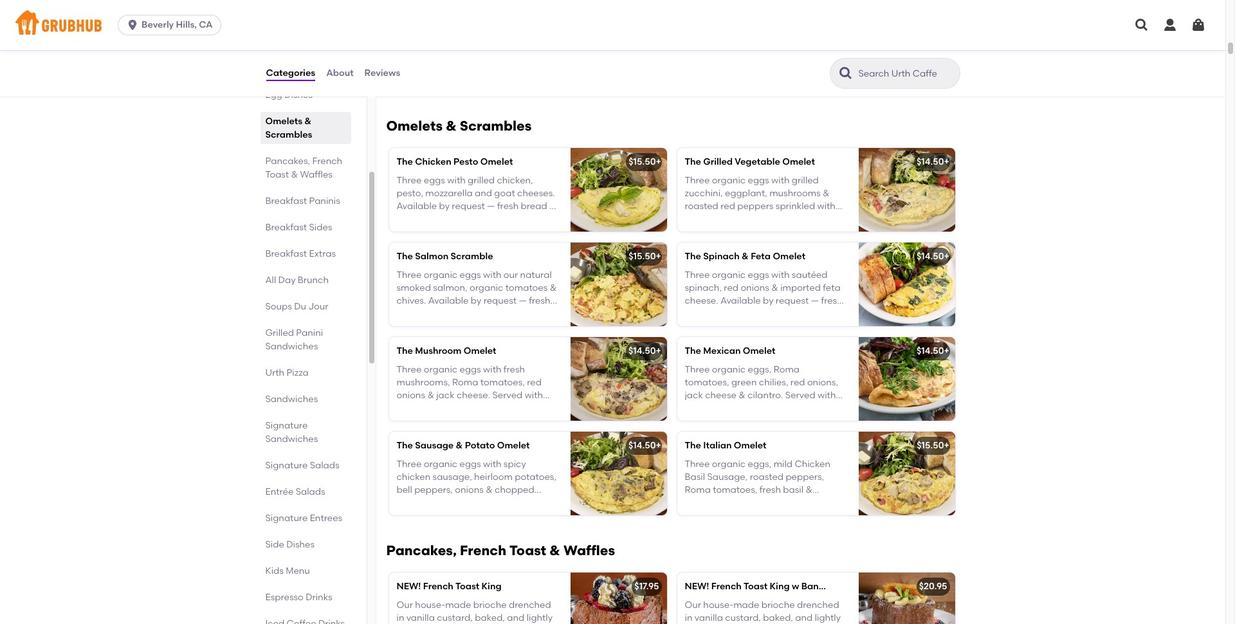 Task type: locate. For each thing, give the bounding box(es) containing it.
0 horizontal spatial bread
[[397, 309, 423, 319]]

waffles up paninis on the left top
[[300, 169, 333, 180]]

three
[[397, 175, 422, 186], [397, 269, 422, 280], [685, 269, 710, 280]]

breakfast up breakfast sides
[[265, 196, 307, 207]]

salads up entrée salads at left bottom
[[310, 460, 339, 471]]

a down "red"
[[723, 309, 728, 319]]

2 horizontal spatial bread
[[685, 309, 711, 319]]

1 new! from the left
[[397, 581, 421, 592]]

three inside three organic eggs with our natural smoked salmon, organic tomatoes & chives. available by request — fresh bread & a locally grown mixed greens salad.
[[397, 269, 422, 280]]

0 vertical spatial sandwiches
[[265, 341, 318, 352]]

by down scramble
[[471, 295, 481, 306]]

a down salmon,
[[434, 309, 440, 319]]

three up pesto,
[[397, 175, 422, 186]]

french inside pancakes, french toast & waffles
[[312, 156, 342, 167]]

salad. down 'cheeses.' at the top left of page
[[525, 214, 552, 225]]

1 horizontal spatial omelets
[[386, 118, 443, 134]]

— down "tomatoes"
[[519, 295, 527, 306]]

1 vertical spatial $15.50 +
[[629, 251, 661, 262]]

new! french toast king w bananas & walnuts
[[685, 581, 888, 592]]

organic inside three organic eggs with sautéed spinach, red onions & imported feta cheese. available by request — fresh bread & a locally grown mixed greens salad.
[[712, 269, 746, 280]]

organic up "red"
[[712, 269, 746, 280]]

a inside three organic eggs with sautéed spinach, red onions & imported feta cheese. available by request — fresh bread & a locally grown mixed greens salad.
[[723, 309, 728, 319]]

urth pizza
[[265, 367, 309, 378]]

mixed inside three organic eggs with sautéed spinach, red onions & imported feta cheese. available by request — fresh bread & a locally grown mixed greens salad.
[[790, 309, 817, 319]]

the mushroom omelet image
[[570, 337, 667, 421]]

0 horizontal spatial grown
[[435, 214, 462, 225]]

natural
[[520, 269, 552, 280]]

imported
[[781, 282, 821, 293]]

bread for natural
[[397, 309, 423, 319]]

0 horizontal spatial a
[[397, 214, 403, 225]]

bread down the cheese.
[[685, 309, 711, 319]]

sandwiches down panini
[[265, 341, 318, 352]]

and
[[475, 188, 492, 199]]

mexican
[[704, 346, 741, 357]]

a
[[397, 214, 403, 225], [434, 309, 440, 319], [723, 309, 728, 319]]

2 vertical spatial $15.50
[[917, 440, 944, 451]]

grilled
[[468, 175, 495, 186]]

1 horizontal spatial organic
[[470, 282, 503, 293]]

+ for the sausage & potato omelet
[[656, 440, 661, 451]]

— inside three eggs with grilled chicken, pesto, mozzarella and goat cheeses. available by request — fresh bread & a locally grown mixed greens salad.
[[487, 201, 495, 212]]

3 breakfast from the top
[[265, 248, 307, 259]]

three for three organic eggs with sautéed spinach, red onions & imported feta cheese. available by request — fresh bread & a locally grown mixed greens salad.
[[685, 269, 710, 280]]

salad. inside three eggs with grilled chicken, pesto, mozzarella and goat cheeses. available by request — fresh bread & a locally grown mixed greens salad.
[[525, 214, 552, 225]]

Search Urth Caffe search field
[[857, 68, 956, 80]]

2 new! from the left
[[685, 581, 709, 592]]

locally down salmon,
[[442, 309, 470, 319]]

walnuts
[[852, 581, 888, 592]]

available down salmon,
[[428, 295, 469, 306]]

categories
[[266, 67, 315, 78]]

2 king from the left
[[770, 581, 790, 592]]

2 breakfast from the top
[[265, 222, 307, 233]]

available down pesto,
[[397, 201, 437, 212]]

$15.50 + for the grilled vegetable omelet
[[629, 157, 661, 168]]

fresh down "tomatoes"
[[529, 295, 551, 306]]

salad.
[[525, 214, 552, 225], [429, 322, 455, 333], [717, 322, 743, 333]]

0 vertical spatial signature
[[265, 420, 308, 431]]

greens down goat
[[493, 214, 523, 225]]

1 horizontal spatial mixed
[[502, 309, 529, 319]]

side dishes
[[265, 539, 315, 550]]

0 vertical spatial dishes
[[285, 89, 313, 100]]

du
[[294, 301, 306, 312]]

0 horizontal spatial organic
[[424, 269, 458, 280]]

— down imported
[[811, 295, 819, 306]]

feta
[[823, 282, 841, 293]]

omelet right italian
[[734, 440, 767, 451]]

1 vertical spatial signature
[[265, 460, 308, 471]]

salads
[[310, 460, 339, 471], [296, 486, 325, 497]]

dishes for side dishes
[[286, 539, 315, 550]]

1 horizontal spatial king
[[770, 581, 790, 592]]

— inside three organic eggs with sautéed spinach, red onions & imported feta cheese. available by request — fresh bread & a locally grown mixed greens salad.
[[811, 295, 819, 306]]

1 vertical spatial waffles
[[564, 543, 615, 559]]

eggs inside three organic eggs with sautéed spinach, red onions & imported feta cheese. available by request — fresh bread & a locally grown mixed greens salad.
[[748, 269, 769, 280]]

+
[[656, 157, 661, 168], [944, 157, 950, 168], [656, 251, 661, 262], [944, 251, 950, 262], [656, 346, 661, 357], [944, 346, 950, 357], [656, 440, 661, 451], [944, 440, 950, 451]]

1 horizontal spatial waffles
[[564, 543, 615, 559]]

toast
[[265, 169, 289, 180], [509, 543, 546, 559], [456, 581, 480, 592], [744, 581, 768, 592]]

breakfast up the breakfast extras
[[265, 222, 307, 233]]

available inside three organic eggs with our natural smoked salmon, organic tomatoes & chives. available by request — fresh bread & a locally grown mixed greens salad.
[[428, 295, 469, 306]]

salads up signature entrees at the left bottom of page
[[296, 486, 325, 497]]

omelets down egg dishes
[[265, 116, 302, 127]]

signature up signature salads
[[265, 420, 308, 431]]

organic down scramble
[[470, 282, 503, 293]]

1 horizontal spatial grilled
[[704, 157, 733, 168]]

1 horizontal spatial eggs
[[460, 269, 481, 280]]

available inside three organic eggs with sautéed spinach, red onions & imported feta cheese. available by request — fresh bread & a locally grown mixed greens salad.
[[721, 295, 761, 306]]

locally down "onions"
[[731, 309, 759, 319]]

greens down chives.
[[397, 322, 426, 333]]

$14.50
[[917, 157, 944, 168], [917, 251, 944, 262], [629, 346, 656, 357], [917, 346, 944, 357], [629, 440, 656, 451]]

scrambles
[[460, 118, 532, 134], [265, 129, 312, 140]]

1 vertical spatial pancakes,
[[386, 543, 457, 559]]

cheeses.
[[517, 188, 555, 199]]

signature up side dishes
[[265, 513, 308, 524]]

1 horizontal spatial new!
[[685, 581, 709, 592]]

grown inside three organic eggs with sautéed spinach, red onions & imported feta cheese. available by request — fresh bread & a locally grown mixed greens salad.
[[761, 309, 788, 319]]

2 horizontal spatial a
[[723, 309, 728, 319]]

all day brunch
[[265, 275, 329, 286]]

omelets & scrambles down egg dishes
[[265, 116, 312, 140]]

locally for three organic eggs with sautéed spinach, red onions & imported feta cheese. available by request — fresh bread & a locally grown mixed greens salad.
[[731, 309, 759, 319]]

1 horizontal spatial a
[[434, 309, 440, 319]]

1 king from the left
[[482, 581, 502, 592]]

—
[[487, 201, 495, 212], [519, 295, 527, 306], [811, 295, 819, 306]]

available
[[397, 201, 437, 212], [428, 295, 469, 306], [721, 295, 761, 306]]

0 horizontal spatial king
[[482, 581, 502, 592]]

the grilled vegetable omelet
[[685, 157, 815, 168]]

mixed down imported
[[790, 309, 817, 319]]

0 horizontal spatial greens
[[397, 322, 426, 333]]

1 horizontal spatial with
[[483, 269, 502, 280]]

0 horizontal spatial waffles
[[300, 169, 333, 180]]

eggs benedict canyon with smoked salmon image
[[570, 8, 667, 92]]

1 vertical spatial sandwiches
[[265, 394, 318, 405]]

eggs for the spinach & feta omelet
[[748, 269, 769, 280]]

mixed down "tomatoes"
[[502, 309, 529, 319]]

with inside three organic eggs with sautéed spinach, red onions & imported feta cheese. available by request — fresh bread & a locally grown mixed greens salad.
[[772, 269, 790, 280]]

$15.50 for the spinach & feta omelet
[[629, 251, 656, 262]]

breakfast for breakfast paninis
[[265, 196, 307, 207]]

2 horizontal spatial with
[[772, 269, 790, 280]]

organic up salmon,
[[424, 269, 458, 280]]

pancakes, up new! french toast king
[[386, 543, 457, 559]]

0 horizontal spatial new!
[[397, 581, 421, 592]]

pancakes, up the breakfast paninis
[[265, 156, 310, 167]]

sandwiches up signature salads
[[265, 434, 318, 445]]

pancakes, french toast & waffles
[[265, 156, 342, 180], [386, 543, 615, 559]]

a inside three organic eggs with our natural smoked salmon, organic tomatoes & chives. available by request — fresh bread & a locally grown mixed greens salad.
[[434, 309, 440, 319]]

1 horizontal spatial grown
[[473, 309, 500, 319]]

grown down mozzarella
[[435, 214, 462, 225]]

+ for the mexican omelet
[[944, 346, 950, 357]]

request inside three organic eggs with sautéed spinach, red onions & imported feta cheese. available by request — fresh bread & a locally grown mixed greens salad.
[[776, 295, 809, 306]]

the sausage & potato omelet
[[397, 440, 530, 451]]

greens for natural
[[397, 322, 426, 333]]

1 vertical spatial salads
[[296, 486, 325, 497]]

request
[[452, 201, 485, 212], [484, 295, 517, 306], [776, 295, 809, 306]]

eggs down scramble
[[460, 269, 481, 280]]

breakfast
[[265, 196, 307, 207], [265, 222, 307, 233], [265, 248, 307, 259]]

$14.50 for feta
[[917, 251, 944, 262]]

scrambles down egg dishes
[[265, 129, 312, 140]]

kids
[[265, 566, 284, 577]]

the italian omelet image
[[859, 432, 955, 516]]

signature for signature entrees
[[265, 513, 308, 524]]

waffles up new! french toast king image
[[564, 543, 615, 559]]

mixed inside three eggs with grilled chicken, pesto, mozzarella and goat cheeses. available by request — fresh bread & a locally grown mixed greens salad.
[[465, 214, 491, 225]]

pesto
[[454, 157, 478, 168]]

new! french toast king w bananas & walnuts image
[[859, 573, 955, 624]]

1 horizontal spatial —
[[519, 295, 527, 306]]

2 horizontal spatial greens
[[685, 322, 715, 333]]

mixed for the salmon scramble
[[502, 309, 529, 319]]

salmon,
[[433, 282, 468, 293]]

the spinach & feta omelet
[[685, 251, 806, 262]]

request inside three eggs with grilled chicken, pesto, mozzarella and goat cheeses. available by request — fresh bread & a locally grown mixed greens salad.
[[452, 201, 485, 212]]

grown for three organic eggs with sautéed spinach, red onions & imported feta cheese. available by request — fresh bread & a locally grown mixed greens salad.
[[761, 309, 788, 319]]

salad. up mushroom
[[429, 322, 455, 333]]

2 horizontal spatial by
[[763, 295, 774, 306]]

a down pesto,
[[397, 214, 403, 225]]

eggs inside three organic eggs with our natural smoked salmon, organic tomatoes & chives. available by request — fresh bread & a locally grown mixed greens salad.
[[460, 269, 481, 280]]

1 horizontal spatial fresh
[[529, 295, 551, 306]]

1 horizontal spatial greens
[[493, 214, 523, 225]]

locally inside three eggs with grilled chicken, pesto, mozzarella and goat cheeses. available by request — fresh bread & a locally grown mixed greens salad.
[[405, 214, 433, 225]]

1 vertical spatial grilled
[[265, 328, 294, 338]]

+ for the grilled vegetable omelet
[[944, 157, 950, 168]]

$14.50 for potato
[[629, 440, 656, 451]]

2 horizontal spatial —
[[811, 295, 819, 306]]

0 horizontal spatial salad.
[[429, 322, 455, 333]]

by down "onions"
[[763, 295, 774, 306]]

& inside pancakes, french toast & waffles
[[291, 169, 298, 180]]

+ for the chicken pesto omelet
[[656, 157, 661, 168]]

egg dishes
[[265, 89, 313, 100]]

0 horizontal spatial by
[[439, 201, 450, 212]]

available for the salmon scramble
[[428, 295, 469, 306]]

1 vertical spatial dishes
[[286, 539, 315, 550]]

locally down pesto,
[[405, 214, 433, 225]]

with inside three organic eggs with our natural smoked salmon, organic tomatoes & chives. available by request — fresh bread & a locally grown mixed greens salad.
[[483, 269, 502, 280]]

with left our
[[483, 269, 502, 280]]

0 vertical spatial pancakes,
[[265, 156, 310, 167]]

— down and at the left of the page
[[487, 201, 495, 212]]

2 vertical spatial breakfast
[[265, 248, 307, 259]]

new! for new! french toast king
[[397, 581, 421, 592]]

mixed inside three organic eggs with our natural smoked salmon, organic tomatoes & chives. available by request — fresh bread & a locally grown mixed greens salad.
[[502, 309, 529, 319]]

0 vertical spatial pancakes, french toast & waffles
[[265, 156, 342, 180]]

new! french toast king image
[[570, 573, 667, 624]]

$15.50 +
[[629, 157, 661, 168], [629, 251, 661, 262], [917, 440, 950, 451]]

grown up the mushroom omelet
[[473, 309, 500, 319]]

fresh down 'feta'
[[821, 295, 843, 306]]

1 vertical spatial breakfast
[[265, 222, 307, 233]]

potato
[[465, 440, 495, 451]]

the salmon scramble image
[[570, 243, 667, 326]]

0 vertical spatial $15.50
[[629, 157, 656, 168]]

dishes right side
[[286, 539, 315, 550]]

1 horizontal spatial pancakes,
[[386, 543, 457, 559]]

the mushroom omelet
[[397, 346, 496, 357]]

grown inside three eggs with grilled chicken, pesto, mozzarella and goat cheeses. available by request — fresh bread & a locally grown mixed greens salad.
[[435, 214, 462, 225]]

request down imported
[[776, 295, 809, 306]]

1 vertical spatial $15.50
[[629, 251, 656, 262]]

1 horizontal spatial bread
[[521, 201, 547, 212]]

bread down chives.
[[397, 309, 423, 319]]

0 horizontal spatial scrambles
[[265, 129, 312, 140]]

salad. inside three organic eggs with sautéed spinach, red onions & imported feta cheese. available by request — fresh bread & a locally grown mixed greens salad.
[[717, 322, 743, 333]]

bread inside three organic eggs with sautéed spinach, red onions & imported feta cheese. available by request — fresh bread & a locally grown mixed greens salad.
[[685, 309, 711, 319]]

grilled left vegetable
[[704, 157, 733, 168]]

mixed for the spinach & feta omelet
[[790, 309, 817, 319]]

bread inside three eggs with grilled chicken, pesto, mozzarella and goat cheeses. available by request — fresh bread & a locally grown mixed greens salad.
[[521, 201, 547, 212]]

search icon image
[[838, 66, 854, 81]]

request for the spinach & feta omelet
[[776, 295, 809, 306]]

waffles
[[300, 169, 333, 180], [564, 543, 615, 559]]

with
[[447, 175, 466, 186], [483, 269, 502, 280], [772, 269, 790, 280]]

kids menu
[[265, 566, 310, 577]]

+ for the salmon scramble
[[656, 251, 661, 262]]

request down and at the left of the page
[[452, 201, 485, 212]]

omelets up chicken
[[386, 118, 443, 134]]

reviews
[[365, 67, 400, 78]]

fresh inside three eggs with grilled chicken, pesto, mozzarella and goat cheeses. available by request — fresh bread & a locally grown mixed greens salad.
[[497, 201, 519, 212]]

bread inside three organic eggs with our natural smoked salmon, organic tomatoes & chives. available by request — fresh bread & a locally grown mixed greens salad.
[[397, 309, 423, 319]]

0 vertical spatial breakfast
[[265, 196, 307, 207]]

greens inside three organic eggs with our natural smoked salmon, organic tomatoes & chives. available by request — fresh bread & a locally grown mixed greens salad.
[[397, 322, 426, 333]]

eggs down chicken
[[424, 175, 445, 186]]

2 vertical spatial signature
[[265, 513, 308, 524]]

the sausage & potato omelet image
[[570, 432, 667, 516]]

2 horizontal spatial fresh
[[821, 295, 843, 306]]

king
[[482, 581, 502, 592], [770, 581, 790, 592]]

0 vertical spatial $15.50 +
[[629, 157, 661, 168]]

— inside three organic eggs with our natural smoked salmon, organic tomatoes & chives. available by request — fresh bread & a locally grown mixed greens salad.
[[519, 295, 527, 306]]

signature inside signature sandwiches
[[265, 420, 308, 431]]

sandwiches
[[265, 341, 318, 352], [265, 394, 318, 405], [265, 434, 318, 445]]

eggs inside three eggs with grilled chicken, pesto, mozzarella and goat cheeses. available by request — fresh bread & a locally grown mixed greens salad.
[[424, 175, 445, 186]]

greens down the cheese.
[[685, 322, 715, 333]]

request inside three organic eggs with our natural smoked salmon, organic tomatoes & chives. available by request — fresh bread & a locally grown mixed greens salad.
[[484, 295, 517, 306]]

0 horizontal spatial mixed
[[465, 214, 491, 225]]

1 breakfast from the top
[[265, 196, 307, 207]]

2 horizontal spatial grown
[[761, 309, 788, 319]]

grilled panini sandwiches
[[265, 328, 323, 352]]

0 horizontal spatial eggs
[[424, 175, 445, 186]]

scramble
[[451, 251, 493, 262]]

eggs up "onions"
[[748, 269, 769, 280]]

salad. inside three organic eggs with our natural smoked salmon, organic tomatoes & chives. available by request — fresh bread & a locally grown mixed greens salad.
[[429, 322, 455, 333]]

by
[[439, 201, 450, 212], [471, 295, 481, 306], [763, 295, 774, 306]]

by inside three organic eggs with our natural smoked salmon, organic tomatoes & chives. available by request — fresh bread & a locally grown mixed greens salad.
[[471, 295, 481, 306]]

2 horizontal spatial organic
[[712, 269, 746, 280]]

organic
[[424, 269, 458, 280], [712, 269, 746, 280], [470, 282, 503, 293]]

1 horizontal spatial salad.
[[525, 214, 552, 225]]

$14.50 +
[[917, 157, 950, 168], [917, 251, 950, 262], [629, 346, 661, 357], [917, 346, 950, 357], [629, 440, 661, 451]]

1 sandwiches from the top
[[265, 341, 318, 352]]

bread
[[521, 201, 547, 212], [397, 309, 423, 319], [685, 309, 711, 319]]

grilled inside grilled panini sandwiches
[[265, 328, 294, 338]]

3 sandwiches from the top
[[265, 434, 318, 445]]

omelets & scrambles
[[265, 116, 312, 140], [386, 118, 532, 134]]

1 signature from the top
[[265, 420, 308, 431]]

grown down "onions"
[[761, 309, 788, 319]]

fresh for the spinach & feta omelet
[[821, 295, 843, 306]]

king for new! french toast king
[[482, 581, 502, 592]]

side
[[265, 539, 284, 550]]

0 vertical spatial salads
[[310, 460, 339, 471]]

grilled down the soups
[[265, 328, 294, 338]]

pancakes, french toast & waffles up the breakfast paninis
[[265, 156, 342, 180]]

king for new! french toast king w bananas & walnuts
[[770, 581, 790, 592]]

spinach,
[[685, 282, 722, 293]]

request down our
[[484, 295, 517, 306]]

grown inside three organic eggs with our natural smoked salmon, organic tomatoes & chives. available by request — fresh bread & a locally grown mixed greens salad.
[[473, 309, 500, 319]]

1 vertical spatial pancakes, french toast & waffles
[[386, 543, 615, 559]]

1 horizontal spatial by
[[471, 295, 481, 306]]

by down mozzarella
[[439, 201, 450, 212]]

three up spinach,
[[685, 269, 710, 280]]

reviews button
[[364, 50, 401, 97]]

three inside three eggs with grilled chicken, pesto, mozzarella and goat cheeses. available by request — fresh bread & a locally grown mixed greens salad.
[[397, 175, 422, 186]]

locally inside three organic eggs with sautéed spinach, red onions & imported feta cheese. available by request — fresh bread & a locally grown mixed greens salad.
[[731, 309, 759, 319]]

greens inside three organic eggs with sautéed spinach, red onions & imported feta cheese. available by request — fresh bread & a locally grown mixed greens salad.
[[685, 322, 715, 333]]

omelet
[[481, 157, 513, 168], [783, 157, 815, 168], [773, 251, 806, 262], [464, 346, 496, 357], [743, 346, 776, 357], [497, 440, 530, 451], [734, 440, 767, 451]]

three up smoked
[[397, 269, 422, 280]]

brunch
[[298, 275, 329, 286]]

0 horizontal spatial omelets & scrambles
[[265, 116, 312, 140]]

bread down 'cheeses.' at the top left of page
[[521, 201, 547, 212]]

breakfast up day
[[265, 248, 307, 259]]

svg image
[[1134, 17, 1150, 33], [1163, 17, 1178, 33], [1191, 17, 1206, 33], [126, 19, 139, 32]]

3 signature from the top
[[265, 513, 308, 524]]

1 horizontal spatial locally
[[442, 309, 470, 319]]

fresh inside three organic eggs with our natural smoked salmon, organic tomatoes & chives. available by request — fresh bread & a locally grown mixed greens salad.
[[529, 295, 551, 306]]

omelet right vegetable
[[783, 157, 815, 168]]

0 horizontal spatial with
[[447, 175, 466, 186]]

2 horizontal spatial mixed
[[790, 309, 817, 319]]

2 horizontal spatial salad.
[[717, 322, 743, 333]]

the grilled vegetable omelet image
[[859, 148, 955, 232]]

2 vertical spatial sandwiches
[[265, 434, 318, 445]]

new!
[[397, 581, 421, 592], [685, 581, 709, 592]]

0 horizontal spatial locally
[[405, 214, 433, 225]]

2 horizontal spatial eggs
[[748, 269, 769, 280]]

0 horizontal spatial —
[[487, 201, 495, 212]]

omelets & scrambles up the chicken pesto omelet
[[386, 118, 532, 134]]

mixed
[[465, 214, 491, 225], [502, 309, 529, 319], [790, 309, 817, 319]]

scrambles up pesto
[[460, 118, 532, 134]]

feta
[[751, 251, 771, 262]]

with up mozzarella
[[447, 175, 466, 186]]

by for the spinach & feta omelet
[[763, 295, 774, 306]]

fresh down goat
[[497, 201, 519, 212]]

with for the salmon scramble
[[483, 269, 502, 280]]

salad. up the mexican omelet
[[717, 322, 743, 333]]

2 signature from the top
[[265, 460, 308, 471]]

the for the mushroom omelet
[[397, 346, 413, 357]]

three inside three organic eggs with sautéed spinach, red onions & imported feta cheese. available by request — fresh bread & a locally grown mixed greens salad.
[[685, 269, 710, 280]]

dishes down categories
[[285, 89, 313, 100]]

with inside three eggs with grilled chicken, pesto, mozzarella and goat cheeses. available by request — fresh bread & a locally grown mixed greens salad.
[[447, 175, 466, 186]]

locally inside three organic eggs with our natural smoked salmon, organic tomatoes & chives. available by request — fresh bread & a locally grown mixed greens salad.
[[442, 309, 470, 319]]

organic for smoked
[[424, 269, 458, 280]]

0 horizontal spatial fresh
[[497, 201, 519, 212]]

signature up entrée
[[265, 460, 308, 471]]

1 horizontal spatial scrambles
[[460, 118, 532, 134]]

the for the mexican omelet
[[685, 346, 701, 357]]

new! for new! french toast king w bananas & walnuts
[[685, 581, 709, 592]]

main navigation navigation
[[0, 0, 1226, 50]]

available down "red"
[[721, 295, 761, 306]]

0 horizontal spatial grilled
[[265, 328, 294, 338]]

1 horizontal spatial pancakes, french toast & waffles
[[386, 543, 615, 559]]

2 horizontal spatial locally
[[731, 309, 759, 319]]

fresh inside three organic eggs with sautéed spinach, red onions & imported feta cheese. available by request — fresh bread & a locally grown mixed greens salad.
[[821, 295, 843, 306]]

pancakes, french toast & waffles up new! french toast king
[[386, 543, 615, 559]]

sandwiches down urth pizza
[[265, 394, 318, 405]]

the
[[397, 157, 413, 168], [685, 157, 701, 168], [397, 251, 413, 262], [685, 251, 701, 262], [397, 346, 413, 357], [685, 346, 701, 357], [397, 440, 413, 451], [685, 440, 701, 451]]

with up imported
[[772, 269, 790, 280]]

0 vertical spatial waffles
[[300, 169, 333, 180]]

0 horizontal spatial pancakes,
[[265, 156, 310, 167]]

mixed down and at the left of the page
[[465, 214, 491, 225]]

the spinach & feta omelet image
[[859, 243, 955, 326]]

by inside three organic eggs with sautéed spinach, red onions & imported feta cheese. available by request — fresh bread & a locally grown mixed greens salad.
[[763, 295, 774, 306]]



Task type: vqa. For each thing, say whether or not it's contained in the screenshot.
bottommost Black Rock Coffee Bar (River Rd Beltline)
no



Task type: describe. For each thing, give the bounding box(es) containing it.
new! french toast king
[[397, 581, 502, 592]]

$15.50 for the grilled vegetable omelet
[[629, 157, 656, 168]]

$14.50 + for omelet
[[917, 157, 950, 168]]

— for the salmon scramble
[[519, 295, 527, 306]]

three organic eggs with sautéed spinach, red onions & imported feta cheese. available by request — fresh bread & a locally grown mixed greens salad.
[[685, 269, 843, 333]]

soups du jour
[[265, 301, 328, 312]]

eggs for the salmon scramble
[[460, 269, 481, 280]]

urth
[[265, 367, 284, 378]]

salmon
[[415, 251, 449, 262]]

signature entrees
[[265, 513, 342, 524]]

a for three organic eggs with our natural smoked salmon, organic tomatoes & chives. available by request — fresh bread & a locally grown mixed greens salad.
[[434, 309, 440, 319]]

beverly hills, ca button
[[118, 15, 226, 35]]

omelet right mushroom
[[464, 346, 496, 357]]

beverly hills, ca
[[142, 19, 213, 30]]

the for the salmon scramble
[[397, 251, 413, 262]]

about
[[326, 67, 354, 78]]

entrée salads
[[265, 486, 325, 497]]

the italian omelet
[[685, 440, 767, 451]]

mushroom
[[415, 346, 462, 357]]

salads for signature salads
[[310, 460, 339, 471]]

entrees
[[310, 513, 342, 524]]

fresh for the salmon scramble
[[529, 295, 551, 306]]

0 vertical spatial grilled
[[704, 157, 733, 168]]

egg
[[265, 89, 282, 100]]

salads for entrée salads
[[296, 486, 325, 497]]

panini
[[296, 328, 323, 338]]

2 vertical spatial $15.50 +
[[917, 440, 950, 451]]

sides
[[309, 222, 332, 233]]

espresso drinks
[[265, 592, 332, 603]]

the for the spinach & feta omelet
[[685, 251, 701, 262]]

0 horizontal spatial omelets
[[265, 116, 302, 127]]

italian
[[704, 440, 732, 451]]

— for the spinach & feta omelet
[[811, 295, 819, 306]]

entrée
[[265, 486, 294, 497]]

salad. for three organic eggs with our natural smoked salmon, organic tomatoes & chives. available by request — fresh bread & a locally grown mixed greens salad.
[[429, 322, 455, 333]]

dishes for egg dishes
[[285, 89, 313, 100]]

espresso
[[265, 592, 304, 603]]

a inside three eggs with grilled chicken, pesto, mozzarella and goat cheeses. available by request — fresh bread & a locally grown mixed greens salad.
[[397, 214, 403, 225]]

paninis
[[309, 196, 340, 207]]

ca
[[199, 19, 213, 30]]

tomatoes
[[506, 282, 548, 293]]

w
[[792, 581, 799, 592]]

breakfast sides
[[265, 222, 332, 233]]

request for the salmon scramble
[[484, 295, 517, 306]]

0 horizontal spatial pancakes, french toast & waffles
[[265, 156, 342, 180]]

locally for three organic eggs with our natural smoked salmon, organic tomatoes & chives. available by request — fresh bread & a locally grown mixed greens salad.
[[442, 309, 470, 319]]

goat
[[494, 188, 515, 199]]

the mexican omelet
[[685, 346, 776, 357]]

sausage
[[415, 440, 454, 451]]

drinks
[[306, 592, 332, 603]]

+ for the mushroom omelet
[[656, 346, 661, 357]]

available for the spinach & feta omelet
[[721, 295, 761, 306]]

+ for the spinach & feta omelet
[[944, 251, 950, 262]]

chives.
[[397, 295, 426, 306]]

sautéed
[[792, 269, 828, 280]]

beverly
[[142, 19, 174, 30]]

soups
[[265, 301, 292, 312]]

hills,
[[176, 19, 197, 30]]

$14.50 + for potato
[[629, 440, 661, 451]]

signature sandwiches
[[265, 420, 318, 445]]

our
[[504, 269, 518, 280]]

with for the spinach & feta omelet
[[772, 269, 790, 280]]

bananas
[[802, 581, 841, 592]]

salad. for three organic eggs with sautéed spinach, red onions & imported feta cheese. available by request — fresh bread & a locally grown mixed greens salad.
[[717, 322, 743, 333]]

day
[[278, 275, 296, 286]]

the for the sausage & potato omelet
[[397, 440, 413, 451]]

omelet right mexican at the right bottom of the page
[[743, 346, 776, 357]]

spinach
[[704, 251, 740, 262]]

mozzarella
[[426, 188, 473, 199]]

a for three organic eggs with sautéed spinach, red onions & imported feta cheese. available by request — fresh bread & a locally grown mixed greens salad.
[[723, 309, 728, 319]]

$14.50 for omelet
[[917, 157, 944, 168]]

pizza
[[287, 367, 309, 378]]

signature for signature salads
[[265, 460, 308, 471]]

three organic eggs with our natural smoked salmon, organic tomatoes & chives. available by request — fresh bread & a locally grown mixed greens salad.
[[397, 269, 557, 333]]

extras
[[309, 248, 336, 259]]

the for the chicken pesto omelet
[[397, 157, 413, 168]]

the chicken pesto omelet
[[397, 157, 513, 168]]

all
[[265, 275, 276, 286]]

by for the salmon scramble
[[471, 295, 481, 306]]

the for the grilled vegetable omelet
[[685, 157, 701, 168]]

three for three eggs with grilled chicken, pesto, mozzarella and goat cheeses. available by request — fresh bread & a locally grown mixed greens salad.
[[397, 175, 422, 186]]

pesto,
[[397, 188, 423, 199]]

$15.50 + for the spinach & feta omelet
[[629, 251, 661, 262]]

signature salads
[[265, 460, 339, 471]]

the mexican omelet image
[[859, 337, 955, 421]]

omelet up grilled
[[481, 157, 513, 168]]

+ for the italian omelet
[[944, 440, 950, 451]]

signature for signature sandwiches
[[265, 420, 308, 431]]

grown for three organic eggs with our natural smoked salmon, organic tomatoes & chives. available by request — fresh bread & a locally grown mixed greens salad.
[[473, 309, 500, 319]]

greens inside three eggs with grilled chicken, pesto, mozzarella and goat cheeses. available by request — fresh bread & a locally grown mixed greens salad.
[[493, 214, 523, 225]]

bread for spinach,
[[685, 309, 711, 319]]

sandwiches inside grilled panini sandwiches
[[265, 341, 318, 352]]

organic for red
[[712, 269, 746, 280]]

$17.95
[[635, 581, 659, 592]]

the chicken pesto omelet image
[[570, 148, 667, 232]]

vegetable
[[735, 157, 780, 168]]

cheese.
[[685, 295, 719, 306]]

greens for spinach,
[[685, 322, 715, 333]]

categories button
[[265, 50, 316, 97]]

by inside three eggs with grilled chicken, pesto, mozzarella and goat cheeses. available by request — fresh bread & a locally grown mixed greens salad.
[[439, 201, 450, 212]]

breakfast for breakfast sides
[[265, 222, 307, 233]]

& inside omelets & scrambles
[[305, 116, 312, 127]]

the salmon scramble
[[397, 251, 493, 262]]

breakfast for breakfast extras
[[265, 248, 307, 259]]

breakfast paninis
[[265, 196, 340, 207]]

1 horizontal spatial omelets & scrambles
[[386, 118, 532, 134]]

smoked
[[397, 282, 431, 293]]

chicken
[[415, 157, 451, 168]]

svg image inside beverly hills, ca button
[[126, 19, 139, 32]]

$14.50 + for feta
[[917, 251, 950, 262]]

& inside three eggs with grilled chicken, pesto, mozzarella and goat cheeses. available by request — fresh bread & a locally grown mixed greens salad.
[[550, 201, 556, 212]]

available inside three eggs with grilled chicken, pesto, mozzarella and goat cheeses. available by request — fresh bread & a locally grown mixed greens salad.
[[397, 201, 437, 212]]

the for the italian omelet
[[685, 440, 701, 451]]

omelet up sautéed
[[773, 251, 806, 262]]

three eggs with grilled chicken, pesto, mozzarella and goat cheeses. available by request — fresh bread & a locally grown mixed greens salad.
[[397, 175, 556, 225]]

about button
[[326, 50, 354, 97]]

breakfast extras
[[265, 248, 336, 259]]

jour
[[308, 301, 328, 312]]

chicken,
[[497, 175, 533, 186]]

omelet right potato
[[497, 440, 530, 451]]

menu
[[286, 566, 310, 577]]

red
[[724, 282, 739, 293]]

2 sandwiches from the top
[[265, 394, 318, 405]]

$20.95
[[919, 581, 947, 592]]

three for three organic eggs with our natural smoked salmon, organic tomatoes & chives. available by request — fresh bread & a locally grown mixed greens salad.
[[397, 269, 422, 280]]

onions
[[741, 282, 770, 293]]



